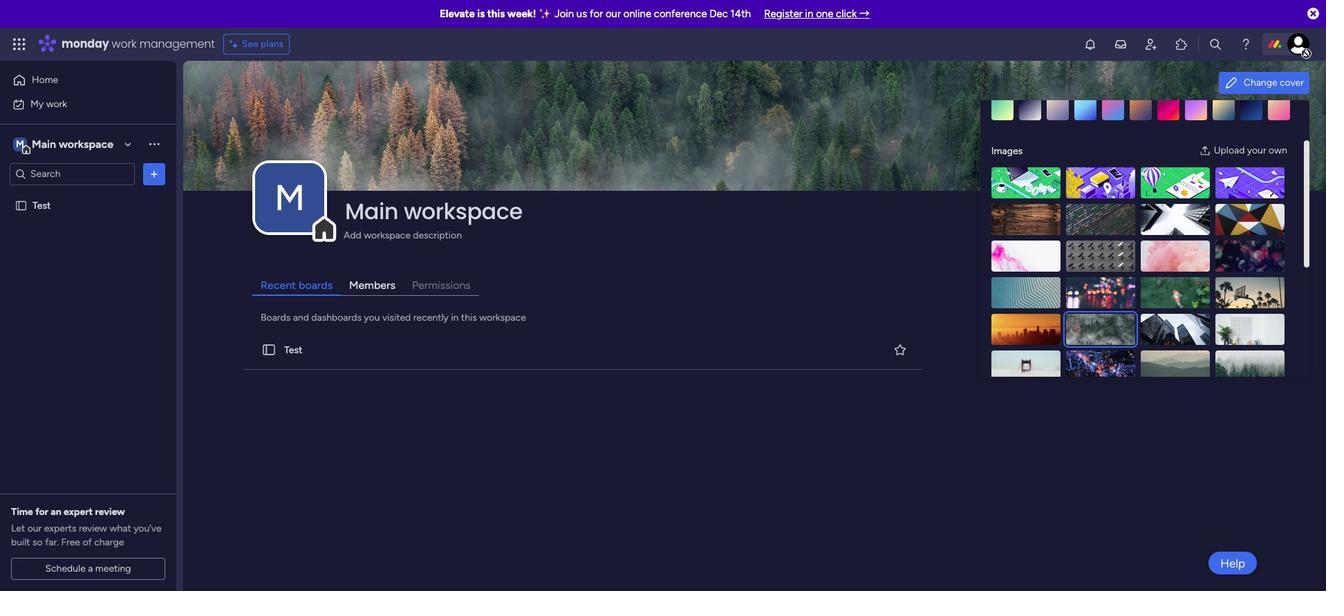 Task type: vqa. For each thing, say whether or not it's contained in the screenshot.
CHANGE COVER button
yes



Task type: describe. For each thing, give the bounding box(es) containing it.
permissions
[[412, 279, 471, 292]]

far.
[[45, 537, 59, 548]]

my work button
[[8, 93, 149, 115]]

upload
[[1214, 145, 1245, 156]]

Main workspace field
[[342, 196, 1270, 227]]

add workspace description
[[344, 230, 462, 241]]

inbox image
[[1114, 37, 1128, 51]]

register
[[764, 8, 803, 20]]

register in one click →
[[764, 8, 870, 20]]

search everything image
[[1209, 37, 1223, 51]]

recently
[[413, 312, 449, 324]]

you've
[[134, 523, 162, 535]]

brad klo image
[[1288, 33, 1310, 55]]

own
[[1269, 145, 1288, 156]]

test for public board 'icon' within "test" link
[[284, 344, 302, 356]]

click
[[836, 8, 857, 20]]

my
[[30, 98, 44, 110]]

an
[[51, 506, 61, 518]]

time
[[11, 506, 33, 518]]

conference
[[654, 8, 707, 20]]

dec
[[710, 8, 728, 20]]

elevate
[[440, 8, 475, 20]]

week!
[[508, 8, 536, 20]]

upload your own
[[1214, 145, 1288, 156]]

help image
[[1239, 37, 1253, 51]]

work for my
[[46, 98, 67, 110]]

options image
[[147, 167, 161, 181]]

see plans button
[[223, 34, 290, 55]]

boards
[[261, 312, 291, 324]]

1 horizontal spatial for
[[590, 8, 603, 20]]

one
[[816, 8, 834, 20]]

test list box
[[0, 191, 176, 404]]

built
[[11, 537, 30, 548]]

✨
[[539, 8, 552, 20]]

Search in workspace field
[[29, 166, 115, 182]]

dashboards
[[311, 312, 362, 324]]

let
[[11, 523, 25, 535]]

time for an expert review let our experts review what you've built so far. free of charge
[[11, 506, 162, 548]]

and
[[293, 312, 309, 324]]

help button
[[1209, 552, 1257, 575]]

your
[[1248, 145, 1267, 156]]

join
[[555, 8, 574, 20]]

recent boards
[[261, 279, 333, 292]]

change
[[1244, 77, 1278, 89]]

schedule
[[45, 563, 86, 575]]

free
[[61, 537, 80, 548]]

visited
[[382, 312, 411, 324]]

main inside workspace selection element
[[32, 137, 56, 150]]

plans
[[261, 38, 284, 50]]

boards and dashboards you visited recently in this workspace
[[261, 312, 526, 324]]

workspace image
[[13, 137, 27, 152]]

online
[[624, 8, 652, 20]]

add
[[344, 230, 362, 241]]

main workspace inside workspace selection element
[[32, 137, 113, 150]]

see plans
[[242, 38, 284, 50]]

select product image
[[12, 37, 26, 51]]

1 horizontal spatial in
[[805, 8, 814, 20]]

our inside the time for an expert review let our experts review what you've built so far. free of charge
[[27, 523, 42, 535]]

elevate is this week! ✨ join us for our online conference dec 14th
[[440, 8, 751, 20]]

work for monday
[[112, 36, 137, 52]]

1 vertical spatial review
[[79, 523, 107, 535]]

public board image inside the test "list box"
[[15, 199, 28, 212]]



Task type: locate. For each thing, give the bounding box(es) containing it.
0 horizontal spatial m
[[16, 138, 24, 150]]

my work
[[30, 98, 67, 110]]

1 vertical spatial for
[[35, 506, 48, 518]]

0 horizontal spatial test
[[33, 200, 51, 211]]

public board image
[[15, 199, 28, 212], [261, 342, 277, 358]]

0 vertical spatial m
[[16, 138, 24, 150]]

1 vertical spatial work
[[46, 98, 67, 110]]

cover
[[1280, 77, 1304, 89]]

1 vertical spatial public board image
[[261, 342, 277, 358]]

0 horizontal spatial main
[[32, 137, 56, 150]]

home
[[32, 74, 58, 86]]

this right the recently
[[461, 312, 477, 324]]

apps image
[[1175, 37, 1189, 51]]

test link
[[241, 331, 925, 370]]

0 vertical spatial in
[[805, 8, 814, 20]]

in
[[805, 8, 814, 20], [451, 312, 459, 324]]

main up "add"
[[345, 196, 398, 227]]

members
[[349, 279, 396, 292]]

images
[[992, 145, 1023, 157]]

0 vertical spatial this
[[487, 8, 505, 20]]

experts
[[44, 523, 76, 535]]

main right workspace icon
[[32, 137, 56, 150]]

is
[[477, 8, 485, 20]]

test for public board 'icon' in the the test "list box"
[[33, 200, 51, 211]]

1 vertical spatial m
[[275, 176, 305, 219]]

0 vertical spatial for
[[590, 8, 603, 20]]

for right us
[[590, 8, 603, 20]]

work right my
[[46, 98, 67, 110]]

test
[[33, 200, 51, 211], [284, 344, 302, 356]]

see
[[242, 38, 258, 50]]

m inside workspace icon
[[16, 138, 24, 150]]

our up so
[[27, 523, 42, 535]]

us
[[577, 8, 587, 20]]

public board image down boards
[[261, 342, 277, 358]]

0 vertical spatial public board image
[[15, 199, 28, 212]]

0 vertical spatial work
[[112, 36, 137, 52]]

change cover
[[1244, 77, 1304, 89]]

change cover button
[[1219, 72, 1310, 94]]

0 horizontal spatial for
[[35, 506, 48, 518]]

our left online
[[606, 8, 621, 20]]

1 horizontal spatial public board image
[[261, 342, 277, 358]]

schedule a meeting
[[45, 563, 131, 575]]

upload your own button
[[1194, 140, 1293, 162]]

test down search in workspace field
[[33, 200, 51, 211]]

0 vertical spatial our
[[606, 8, 621, 20]]

m button
[[255, 163, 324, 232]]

our
[[606, 8, 621, 20], [27, 523, 42, 535]]

workspace
[[59, 137, 113, 150], [404, 196, 523, 227], [364, 230, 411, 241], [479, 312, 526, 324]]

monday
[[62, 36, 109, 52]]

add to favorites image
[[893, 343, 907, 357]]

main workspace up search in workspace field
[[32, 137, 113, 150]]

this
[[487, 8, 505, 20], [461, 312, 477, 324]]

workspace options image
[[147, 137, 161, 151]]

main workspace up "description"
[[345, 196, 523, 227]]

in right the recently
[[451, 312, 459, 324]]

monday work management
[[62, 36, 215, 52]]

0 horizontal spatial this
[[461, 312, 477, 324]]

m for workspace icon
[[16, 138, 24, 150]]

14th
[[731, 8, 751, 20]]

0 vertical spatial main
[[32, 137, 56, 150]]

workspace selection element
[[13, 136, 116, 154]]

review
[[95, 506, 125, 518], [79, 523, 107, 535]]

0 horizontal spatial our
[[27, 523, 42, 535]]

0 vertical spatial main workspace
[[32, 137, 113, 150]]

1 vertical spatial this
[[461, 312, 477, 324]]

schedule a meeting button
[[11, 558, 165, 580]]

→
[[860, 8, 870, 20]]

1 horizontal spatial our
[[606, 8, 621, 20]]

0 horizontal spatial work
[[46, 98, 67, 110]]

for inside the time for an expert review let our experts review what you've built so far. free of charge
[[35, 506, 48, 518]]

this right is
[[487, 8, 505, 20]]

so
[[33, 537, 43, 548]]

home button
[[8, 69, 149, 91]]

invite members image
[[1145, 37, 1158, 51]]

1 horizontal spatial main
[[345, 196, 398, 227]]

recent
[[261, 279, 296, 292]]

work
[[112, 36, 137, 52], [46, 98, 67, 110]]

test down and
[[284, 344, 302, 356]]

1 horizontal spatial main workspace
[[345, 196, 523, 227]]

0 vertical spatial test
[[33, 200, 51, 211]]

main workspace
[[32, 137, 113, 150], [345, 196, 523, 227]]

a
[[88, 563, 93, 575]]

help
[[1221, 556, 1246, 570]]

1 vertical spatial our
[[27, 523, 42, 535]]

m
[[16, 138, 24, 150], [275, 176, 305, 219]]

for
[[590, 8, 603, 20], [35, 506, 48, 518]]

workspace image
[[255, 163, 324, 232]]

expert
[[64, 506, 93, 518]]

management
[[140, 36, 215, 52]]

of
[[83, 537, 92, 548]]

review up of
[[79, 523, 107, 535]]

notifications image
[[1084, 37, 1098, 51]]

m for workspace image
[[275, 176, 305, 219]]

m inside workspace image
[[275, 176, 305, 219]]

you
[[364, 312, 380, 324]]

test inside "list box"
[[33, 200, 51, 211]]

1 horizontal spatial work
[[112, 36, 137, 52]]

public board image inside "test" link
[[261, 342, 277, 358]]

0 horizontal spatial public board image
[[15, 199, 28, 212]]

photo icon image
[[1200, 145, 1211, 156]]

0 horizontal spatial in
[[451, 312, 459, 324]]

for left an
[[35, 506, 48, 518]]

1 vertical spatial main workspace
[[345, 196, 523, 227]]

work inside button
[[46, 98, 67, 110]]

1 vertical spatial test
[[284, 344, 302, 356]]

1 horizontal spatial m
[[275, 176, 305, 219]]

work right monday
[[112, 36, 137, 52]]

public board image down workspace icon
[[15, 199, 28, 212]]

register in one click → link
[[764, 8, 870, 20]]

in left one
[[805, 8, 814, 20]]

description
[[413, 230, 462, 241]]

1 horizontal spatial test
[[284, 344, 302, 356]]

0 horizontal spatial main workspace
[[32, 137, 113, 150]]

boards
[[299, 279, 333, 292]]

meeting
[[95, 563, 131, 575]]

what
[[110, 523, 131, 535]]

main
[[32, 137, 56, 150], [345, 196, 398, 227]]

charge
[[94, 537, 124, 548]]

1 vertical spatial in
[[451, 312, 459, 324]]

1 horizontal spatial this
[[487, 8, 505, 20]]

0 vertical spatial review
[[95, 506, 125, 518]]

option
[[0, 193, 176, 196]]

1 vertical spatial main
[[345, 196, 398, 227]]

review up what
[[95, 506, 125, 518]]



